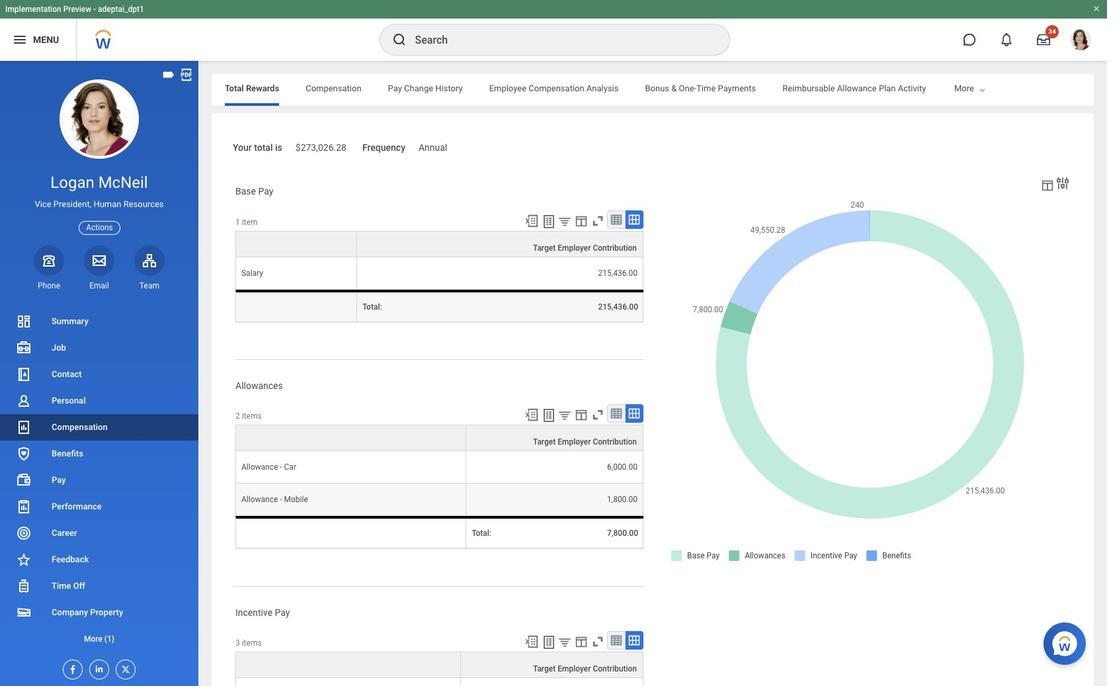 Task type: describe. For each thing, give the bounding box(es) containing it.
year
[[1058, 83, 1075, 93]]

target employer contribution for incentive
[[533, 665, 637, 674]]

34 button
[[1030, 25, 1060, 54]]

6,000.00
[[608, 463, 638, 472]]

mobile
[[284, 495, 308, 505]]

performance image
[[16, 499, 32, 515]]

compensation image
[[16, 420, 32, 435]]

menu
[[33, 34, 59, 45]]

fullscreen image for incentive
[[591, 635, 606, 649]]

tag image
[[161, 68, 176, 82]]

pay right base
[[258, 186, 274, 196]]

menu banner
[[0, 0, 1108, 61]]

Search Workday  search field
[[415, 25, 703, 54]]

row containing allowance - car
[[236, 452, 644, 484]]

2
[[236, 412, 240, 421]]

benefits
[[52, 449, 83, 459]]

allowance inside tab list
[[838, 83, 877, 93]]

job
[[52, 343, 66, 353]]

payments
[[718, 83, 757, 93]]

one-
[[679, 83, 697, 93]]

row containing salary
[[236, 257, 644, 290]]

6 row from the top
[[236, 679, 644, 686]]

215,436.00 for salary
[[599, 268, 638, 278]]

contribution for incentive
[[593, 665, 637, 674]]

total: for 7,800.00
[[472, 529, 492, 538]]

implementation
[[5, 5, 61, 14]]

reimbursable allowance plan activity
[[783, 83, 927, 93]]

logan mcneil
[[51, 173, 148, 192]]

search image
[[391, 32, 407, 48]]

time off
[[52, 581, 85, 591]]

employee compensation analysis
[[490, 83, 619, 93]]

base pay
[[236, 186, 274, 196]]

resources
[[124, 199, 164, 209]]

items for allowances
[[242, 412, 262, 421]]

career image
[[16, 525, 32, 541]]

contact image
[[16, 367, 32, 383]]

compensation link
[[0, 414, 199, 441]]

notifications large image
[[1001, 33, 1014, 46]]

time inside list
[[52, 581, 71, 591]]

future vesting by calendar year
[[953, 83, 1075, 93]]

profile logan mcneil image
[[1071, 29, 1092, 53]]

team
[[140, 281, 159, 290]]

justify image
[[12, 32, 28, 48]]

x image
[[116, 660, 131, 675]]

(1)
[[104, 635, 115, 644]]

select to filter grid data image for base
[[558, 214, 572, 228]]

logan
[[51, 173, 94, 192]]

vice
[[35, 199, 51, 209]]

more (1)
[[84, 635, 115, 644]]

phone logan mcneil element
[[34, 280, 64, 291]]

1
[[236, 217, 240, 227]]

summary link
[[0, 308, 199, 335]]

2 target from the top
[[533, 438, 556, 447]]

company
[[52, 608, 88, 617]]

7,800.00
[[608, 529, 639, 538]]

2 row from the top
[[236, 290, 644, 322]]

target employer contribution row for allowances
[[236, 425, 644, 452]]

company property
[[52, 608, 123, 617]]

implementation preview -   adeptai_dpt1
[[5, 5, 144, 14]]

car
[[284, 463, 296, 472]]

target employer contribution button for incentive
[[461, 653, 643, 678]]

team logan mcneil element
[[134, 280, 165, 291]]

export to worksheets image for incentive
[[541, 635, 557, 651]]

item
[[242, 217, 258, 227]]

job image
[[16, 340, 32, 356]]

actions
[[86, 223, 113, 232]]

export to excel image
[[525, 635, 539, 649]]

2 table image from the top
[[610, 407, 623, 421]]

actions button
[[79, 221, 120, 235]]

your total is element
[[296, 134, 347, 154]]

total
[[225, 83, 244, 93]]

reimbursable
[[783, 83, 836, 93]]

2 horizontal spatial compensation
[[529, 83, 585, 93]]

email
[[89, 281, 109, 290]]

benefits link
[[0, 441, 199, 467]]

table image for base
[[610, 213, 623, 226]]

your
[[233, 142, 252, 153]]

5 row from the top
[[236, 517, 644, 549]]

contact
[[52, 369, 82, 379]]

2 export to worksheets image from the top
[[541, 408, 557, 424]]

email button
[[84, 245, 114, 291]]

mcneil
[[98, 173, 148, 192]]

personal
[[52, 396, 86, 406]]

mail image
[[91, 253, 107, 269]]

select to filter grid data image for incentive
[[558, 636, 572, 649]]

3
[[236, 639, 240, 648]]

pay link
[[0, 467, 199, 494]]

export to worksheets image for base
[[541, 213, 557, 229]]

time off link
[[0, 573, 199, 600]]

1 horizontal spatial time
[[697, 83, 716, 93]]

president,
[[53, 199, 91, 209]]

expand table image for incentive pay
[[628, 634, 641, 647]]

by
[[1011, 83, 1019, 93]]

allowances
[[236, 380, 283, 391]]

export to excel image for base pay
[[525, 213, 539, 228]]

$273,026.28
[[296, 142, 347, 153]]

pay inside the navigation pane region
[[52, 475, 66, 485]]

activity
[[899, 83, 927, 93]]

&
[[672, 83, 677, 93]]



Task type: vqa. For each thing, say whether or not it's contained in the screenshot.
Will
no



Task type: locate. For each thing, give the bounding box(es) containing it.
1 vertical spatial more
[[84, 635, 102, 644]]

1 vertical spatial export to worksheets image
[[541, 408, 557, 424]]

215,436.00 for total:
[[599, 302, 639, 311]]

1 vertical spatial total:
[[472, 529, 492, 538]]

1 vertical spatial target
[[533, 438, 556, 447]]

0 vertical spatial target employer contribution button
[[357, 231, 643, 257]]

more left '(1)'
[[84, 635, 102, 644]]

3 export to worksheets image from the top
[[541, 635, 557, 651]]

3 fullscreen image from the top
[[591, 635, 606, 649]]

3 contribution from the top
[[593, 665, 637, 674]]

more
[[955, 83, 975, 93], [84, 635, 102, 644]]

1 target employer contribution row from the top
[[236, 231, 644, 257]]

items right 3
[[242, 639, 262, 648]]

allowance for 6,000.00
[[242, 463, 278, 472]]

base
[[236, 186, 256, 196]]

performance
[[52, 502, 102, 512]]

table image right click to view/edit grid preferences image
[[610, 634, 623, 647]]

1 vertical spatial select to filter grid data image
[[558, 409, 572, 423]]

target employer contribution
[[533, 243, 637, 253], [533, 438, 637, 447], [533, 665, 637, 674]]

1 select to filter grid data image from the top
[[558, 214, 572, 228]]

items right 2
[[242, 412, 262, 421]]

1 vertical spatial table image
[[610, 407, 623, 421]]

expand table image for allowances
[[628, 407, 641, 421]]

2 215,436.00 from the top
[[599, 302, 639, 311]]

close environment banner image
[[1093, 5, 1101, 13]]

4 row from the top
[[236, 484, 644, 517]]

3 select to filter grid data image from the top
[[558, 636, 572, 649]]

2 vertical spatial toolbar
[[519, 632, 644, 652]]

calendar
[[1022, 83, 1056, 93]]

0 vertical spatial table image
[[610, 213, 623, 226]]

email logan mcneil element
[[84, 280, 114, 291]]

adeptai_dpt1
[[98, 5, 144, 14]]

pay
[[388, 83, 402, 93], [258, 186, 274, 196], [52, 475, 66, 485], [275, 607, 290, 618]]

0 vertical spatial fullscreen image
[[591, 213, 606, 228]]

click to view/edit grid preferences image for allowances
[[574, 408, 589, 423]]

career
[[52, 528, 77, 538]]

target for incentive
[[533, 665, 556, 674]]

items for incentive pay
[[242, 639, 262, 648]]

1 horizontal spatial compensation
[[306, 83, 362, 93]]

employee
[[490, 83, 527, 93]]

1 vertical spatial target employer contribution button
[[467, 426, 643, 451]]

2 vertical spatial contribution
[[593, 665, 637, 674]]

employer for base
[[558, 243, 591, 253]]

toolbar for incentive
[[519, 632, 644, 652]]

compensation left the analysis
[[529, 83, 585, 93]]

rewards
[[246, 83, 279, 93]]

change
[[404, 83, 434, 93]]

1 expand table image from the top
[[628, 407, 641, 421]]

- inside menu banner
[[93, 5, 96, 14]]

1 vertical spatial expand table image
[[628, 634, 641, 647]]

fullscreen image
[[591, 213, 606, 228], [591, 408, 606, 423], [591, 635, 606, 649]]

allowance down allowance - car
[[242, 495, 278, 505]]

0 vertical spatial click to view/edit grid preferences image
[[574, 213, 589, 228]]

table image for incentive
[[610, 634, 623, 647]]

salary
[[242, 268, 263, 278]]

fullscreen image for base
[[591, 213, 606, 228]]

time
[[697, 83, 716, 93], [52, 581, 71, 591]]

phone
[[38, 281, 60, 290]]

2 vertical spatial table image
[[610, 634, 623, 647]]

- right preview
[[93, 5, 96, 14]]

2 items from the top
[[242, 639, 262, 648]]

- left the "mobile"
[[280, 495, 282, 505]]

property
[[90, 608, 123, 617]]

1 fullscreen image from the top
[[591, 213, 606, 228]]

contribution for base
[[593, 243, 637, 253]]

1 vertical spatial fullscreen image
[[591, 408, 606, 423]]

future
[[953, 83, 978, 93]]

more left vesting
[[955, 83, 975, 93]]

1 row from the top
[[236, 257, 644, 290]]

2 employer from the top
[[558, 438, 591, 447]]

total rewards
[[225, 83, 279, 93]]

export to excel image
[[525, 213, 539, 228], [525, 408, 539, 423]]

3 target employer contribution from the top
[[533, 665, 637, 674]]

target employer contribution row for base pay
[[236, 231, 644, 257]]

allowance
[[838, 83, 877, 93], [242, 463, 278, 472], [242, 495, 278, 505]]

target employer contribution row for incentive pay
[[236, 652, 644, 679]]

contribution
[[593, 243, 637, 253], [593, 438, 637, 447], [593, 665, 637, 674]]

compensation down personal
[[52, 422, 108, 432]]

is
[[275, 142, 282, 153]]

1 vertical spatial employer
[[558, 438, 591, 447]]

summary image
[[16, 314, 32, 330]]

benefits image
[[16, 446, 32, 462]]

more for more
[[955, 83, 975, 93]]

navigation pane region
[[0, 61, 199, 686]]

personal image
[[16, 393, 32, 409]]

feedback image
[[16, 552, 32, 568]]

0 horizontal spatial total:
[[363, 302, 382, 311]]

feedback link
[[0, 547, 199, 573]]

2 vertical spatial target
[[533, 665, 556, 674]]

target employer contribution down expand table icon
[[533, 243, 637, 253]]

performance link
[[0, 494, 199, 520]]

time left payments
[[697, 83, 716, 93]]

bonus
[[646, 83, 670, 93]]

time off image
[[16, 578, 32, 594]]

export to worksheets image
[[541, 213, 557, 229], [541, 408, 557, 424], [541, 635, 557, 651]]

0 vertical spatial more
[[955, 83, 975, 93]]

analysis
[[587, 83, 619, 93]]

2 vertical spatial select to filter grid data image
[[558, 636, 572, 649]]

target employer contribution for base
[[533, 243, 637, 253]]

3 toolbar from the top
[[519, 632, 644, 652]]

allowance left "plan"
[[838, 83, 877, 93]]

view worker - table image
[[1041, 178, 1056, 192]]

target employer contribution row
[[236, 231, 644, 257], [236, 425, 644, 452], [236, 652, 644, 679]]

1 table image from the top
[[610, 213, 623, 226]]

3 row from the top
[[236, 452, 644, 484]]

2 vertical spatial employer
[[558, 665, 591, 674]]

target employer contribution button
[[357, 231, 643, 257], [467, 426, 643, 451], [461, 653, 643, 678]]

view printable version (pdf) image
[[179, 68, 194, 82]]

vesting
[[980, 83, 1008, 93]]

expand table image
[[628, 407, 641, 421], [628, 634, 641, 647]]

1 export to excel image from the top
[[525, 213, 539, 228]]

0 vertical spatial target
[[533, 243, 556, 253]]

vice president, human resources
[[35, 199, 164, 209]]

pay right incentive
[[275, 607, 290, 618]]

allowance left "car"
[[242, 463, 278, 472]]

facebook image
[[64, 660, 78, 675]]

1 horizontal spatial more
[[955, 83, 975, 93]]

incentive pay
[[236, 607, 290, 618]]

2 vertical spatial -
[[280, 495, 282, 505]]

2 toolbar from the top
[[519, 405, 644, 425]]

34
[[1049, 28, 1057, 35]]

2 vertical spatial allowance
[[242, 495, 278, 505]]

table image
[[610, 213, 623, 226], [610, 407, 623, 421], [610, 634, 623, 647]]

- left "car"
[[280, 463, 282, 472]]

configure and view chart data image
[[1056, 175, 1071, 191]]

2 target employer contribution from the top
[[533, 438, 637, 447]]

list containing summary
[[0, 308, 199, 653]]

1 vertical spatial toolbar
[[519, 405, 644, 425]]

1 vertical spatial click to view/edit grid preferences image
[[574, 408, 589, 423]]

table image up the 6,000.00
[[610, 407, 623, 421]]

0 vertical spatial employer
[[558, 243, 591, 253]]

total
[[254, 142, 273, 153]]

inbox large image
[[1038, 33, 1051, 46]]

0 vertical spatial target employer contribution
[[533, 243, 637, 253]]

company property link
[[0, 600, 199, 626]]

3 employer from the top
[[558, 665, 591, 674]]

2 contribution from the top
[[593, 438, 637, 447]]

team link
[[134, 245, 165, 291]]

215,436.00
[[599, 268, 638, 278], [599, 302, 639, 311]]

1 horizontal spatial total:
[[472, 529, 492, 538]]

toolbar
[[519, 210, 644, 231], [519, 405, 644, 425], [519, 632, 644, 652]]

0 horizontal spatial time
[[52, 581, 71, 591]]

more (1) button
[[0, 626, 199, 653]]

contact link
[[0, 361, 199, 388]]

3 table image from the top
[[610, 634, 623, 647]]

0 vertical spatial contribution
[[593, 243, 637, 253]]

compensation up your total is element at the top left
[[306, 83, 362, 93]]

tab list containing total rewards
[[212, 74, 1095, 106]]

table image left expand table icon
[[610, 213, 623, 226]]

target employer contribution button for base
[[357, 231, 643, 257]]

expand table image right click to view/edit grid preferences image
[[628, 634, 641, 647]]

0 vertical spatial items
[[242, 412, 262, 421]]

1 employer from the top
[[558, 243, 591, 253]]

3 items
[[236, 639, 262, 648]]

incentive
[[236, 607, 273, 618]]

0 vertical spatial select to filter grid data image
[[558, 214, 572, 228]]

expand table image
[[628, 213, 641, 226]]

off
[[73, 581, 85, 591]]

more (1) button
[[0, 631, 199, 647]]

linkedin image
[[90, 660, 105, 674]]

1 export to worksheets image from the top
[[541, 213, 557, 229]]

target for base
[[533, 243, 556, 253]]

2 vertical spatial target employer contribution button
[[461, 653, 643, 678]]

2 export to excel image from the top
[[525, 408, 539, 423]]

1 vertical spatial time
[[52, 581, 71, 591]]

0 vertical spatial expand table image
[[628, 407, 641, 421]]

2 vertical spatial export to worksheets image
[[541, 635, 557, 651]]

target employer contribution up the 6,000.00
[[533, 438, 637, 447]]

2 fullscreen image from the top
[[591, 408, 606, 423]]

company property image
[[16, 605, 32, 621]]

0 vertical spatial allowance
[[838, 83, 877, 93]]

click to view/edit grid preferences image for base pay
[[574, 213, 589, 228]]

tab list
[[212, 74, 1095, 106]]

allowance for 1,800.00
[[242, 495, 278, 505]]

job link
[[0, 335, 199, 361]]

total: for 215,436.00
[[363, 302, 382, 311]]

0 vertical spatial 215,436.00
[[599, 268, 638, 278]]

- for allowance - mobile
[[280, 495, 282, 505]]

1 click to view/edit grid preferences image from the top
[[574, 213, 589, 228]]

click to view/edit grid preferences image
[[574, 635, 589, 649]]

frequency
[[363, 142, 406, 153]]

plan
[[880, 83, 896, 93]]

1 target from the top
[[533, 243, 556, 253]]

- for allowance - car
[[280, 463, 282, 472]]

select to filter grid data image
[[558, 214, 572, 228], [558, 409, 572, 423], [558, 636, 572, 649]]

2 vertical spatial fullscreen image
[[591, 635, 606, 649]]

export to excel image for allowances
[[525, 408, 539, 423]]

expand table image up the 6,000.00
[[628, 407, 641, 421]]

pay left change
[[388, 83, 402, 93]]

allowance - car
[[242, 463, 296, 472]]

total:
[[363, 302, 382, 311], [472, 529, 492, 538]]

1 target employer contribution from the top
[[533, 243, 637, 253]]

employer
[[558, 243, 591, 253], [558, 438, 591, 447], [558, 665, 591, 674]]

compensation
[[306, 83, 362, 93], [529, 83, 585, 93], [52, 422, 108, 432]]

personal link
[[0, 388, 199, 414]]

0 horizontal spatial more
[[84, 635, 102, 644]]

pay image
[[16, 473, 32, 488]]

list
[[0, 308, 199, 653]]

view team image
[[142, 253, 158, 269]]

2 vertical spatial target employer contribution row
[[236, 652, 644, 679]]

2 vertical spatial target employer contribution
[[533, 665, 637, 674]]

bonus & one-time payments
[[646, 83, 757, 93]]

1 vertical spatial contribution
[[593, 438, 637, 447]]

1 vertical spatial target employer contribution row
[[236, 425, 644, 452]]

1 items from the top
[[242, 412, 262, 421]]

employer for incentive
[[558, 665, 591, 674]]

0 vertical spatial -
[[93, 5, 96, 14]]

2 expand table image from the top
[[628, 634, 641, 647]]

career link
[[0, 520, 199, 547]]

1 vertical spatial export to excel image
[[525, 408, 539, 423]]

annual
[[419, 142, 448, 153]]

your total is
[[233, 142, 282, 153]]

summary
[[52, 316, 89, 326]]

frequency element
[[419, 134, 448, 154]]

3 target from the top
[[533, 665, 556, 674]]

phone image
[[40, 253, 58, 269]]

toolbar for base
[[519, 210, 644, 231]]

more inside dropdown button
[[84, 635, 102, 644]]

0 vertical spatial export to excel image
[[525, 213, 539, 228]]

0 horizontal spatial compensation
[[52, 422, 108, 432]]

human
[[94, 199, 121, 209]]

row containing allowance - mobile
[[236, 484, 644, 517]]

1 vertical spatial allowance
[[242, 463, 278, 472]]

1,800.00
[[608, 495, 638, 505]]

time left off
[[52, 581, 71, 591]]

1 vertical spatial target employer contribution
[[533, 438, 637, 447]]

pay down benefits
[[52, 475, 66, 485]]

2 select to filter grid data image from the top
[[558, 409, 572, 423]]

3 target employer contribution row from the top
[[236, 652, 644, 679]]

1 item
[[236, 217, 258, 227]]

row
[[236, 257, 644, 290], [236, 290, 644, 322], [236, 452, 644, 484], [236, 484, 644, 517], [236, 517, 644, 549], [236, 679, 644, 686]]

compensation inside list
[[52, 422, 108, 432]]

0 vertical spatial time
[[697, 83, 716, 93]]

phone button
[[34, 245, 64, 291]]

1 215,436.00 from the top
[[599, 268, 638, 278]]

cell
[[236, 290, 357, 322], [236, 517, 467, 549], [236, 679, 461, 686], [461, 679, 644, 686]]

1 vertical spatial -
[[280, 463, 282, 472]]

2 items
[[236, 412, 262, 421]]

allowance - mobile
[[242, 495, 308, 505]]

target employer contribution down click to view/edit grid preferences image
[[533, 665, 637, 674]]

menu button
[[0, 19, 76, 61]]

feedback
[[52, 555, 89, 565]]

0 vertical spatial export to worksheets image
[[541, 213, 557, 229]]

1 toolbar from the top
[[519, 210, 644, 231]]

pay change history
[[388, 83, 463, 93]]

more for more (1)
[[84, 635, 102, 644]]

2 target employer contribution row from the top
[[236, 425, 644, 452]]

0 vertical spatial toolbar
[[519, 210, 644, 231]]

0 vertical spatial target employer contribution row
[[236, 231, 644, 257]]

1 contribution from the top
[[593, 243, 637, 253]]

2 click to view/edit grid preferences image from the top
[[574, 408, 589, 423]]

click to view/edit grid preferences image
[[574, 213, 589, 228], [574, 408, 589, 423]]

1 vertical spatial 215,436.00
[[599, 302, 639, 311]]

1 vertical spatial items
[[242, 639, 262, 648]]

0 vertical spatial total:
[[363, 302, 382, 311]]

history
[[436, 83, 463, 93]]



